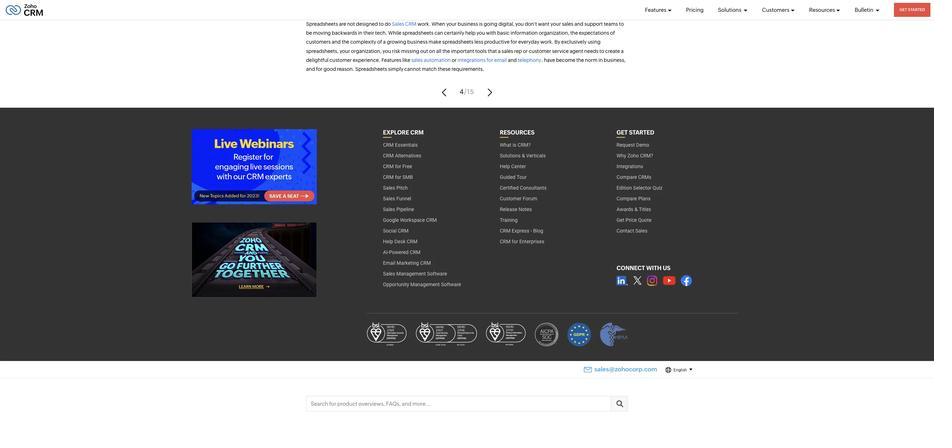 Task type: locate. For each thing, give the bounding box(es) containing it.
0 vertical spatial organization,
[[539, 30, 570, 36]]

sales for pipeline
[[383, 207, 395, 212]]

0 vertical spatial spreadsheets
[[306, 21, 338, 27]]

for down the delightful
[[316, 66, 323, 72]]

integrations
[[617, 164, 644, 169]]

1 vertical spatial work.
[[541, 39, 554, 45]]

or right 'rep'
[[523, 48, 528, 54]]

for up 'rep'
[[511, 39, 518, 45]]

crm up sales management software
[[420, 260, 431, 266]]

1 vertical spatial sales
[[502, 48, 513, 54]]

1 horizontal spatial crm?
[[640, 153, 654, 159]]

make
[[429, 39, 442, 45]]

certified consultants
[[500, 185, 547, 191]]

is left going
[[479, 21, 483, 27]]

get price quote link
[[617, 215, 652, 225]]

1 vertical spatial &
[[635, 207, 638, 212]]

customer
[[529, 48, 551, 54], [330, 57, 352, 63]]

for down that on the right top of page
[[487, 57, 494, 63]]

customer forum
[[500, 196, 538, 202]]

2 compare from the top
[[617, 196, 637, 202]]

your down backwards
[[340, 48, 350, 54]]

0 horizontal spatial &
[[522, 153, 525, 159]]

sales up google
[[383, 207, 395, 212]]

business up out
[[407, 39, 428, 45]]

sales management software link
[[383, 268, 447, 279]]

1 vertical spatial crm?
[[640, 153, 654, 159]]

solutions inside 'solutions' link
[[718, 7, 743, 13]]

request demo link
[[617, 140, 650, 150]]

0 horizontal spatial in
[[358, 30, 363, 36]]

edition
[[617, 185, 632, 191]]

1 vertical spatial spreadsheets
[[443, 39, 474, 45]]

of down teams at the right of the page
[[611, 30, 615, 36]]

customer up .
[[529, 48, 551, 54]]

0 horizontal spatial solutions
[[500, 153, 521, 159]]

organization, up by on the top
[[539, 30, 570, 36]]

0 horizontal spatial features
[[382, 57, 402, 63]]

connect with us
[[617, 265, 671, 272]]

tech.
[[375, 30, 387, 36]]

0 vertical spatial spreadsheets
[[403, 30, 434, 36]]

management inside opportunity management software link
[[411, 282, 440, 287]]

do
[[385, 21, 391, 27]]

sales up cannot
[[412, 57, 423, 63]]

help desk crm link
[[383, 236, 418, 247]]

powered
[[389, 249, 409, 255]]

2 horizontal spatial to
[[619, 21, 624, 27]]

or
[[523, 48, 528, 54], [452, 57, 457, 63]]

spreadsheets down certainly
[[443, 39, 474, 45]]

& left 'titles'
[[635, 207, 638, 212]]

0 horizontal spatial to
[[379, 21, 384, 27]]

in right norm
[[599, 57, 603, 63]]

risk
[[392, 48, 400, 54]]

1 horizontal spatial help
[[500, 164, 510, 169]]

management for sales
[[397, 271, 426, 277]]

crm up sales pitch
[[383, 174, 394, 180]]

0 vertical spatial in
[[358, 30, 363, 36]]

sales inside sales management software link
[[383, 271, 395, 277]]

crm for free link
[[383, 161, 412, 172]]

0 vertical spatial sales
[[562, 21, 574, 27]]

help for help center
[[500, 164, 510, 169]]

crm down training
[[500, 228, 511, 234]]

a down tech.
[[383, 39, 386, 45]]

release
[[500, 207, 518, 212]]

your right want
[[551, 21, 561, 27]]

help down social
[[383, 239, 393, 244]]

integrations
[[458, 57, 486, 63]]

1 horizontal spatial you
[[477, 30, 485, 36]]

crm up crm for smb link
[[383, 164, 394, 169]]

management inside sales management software link
[[397, 271, 426, 277]]

is right what
[[513, 142, 517, 148]]

for inside . have become the norm in business, and for good reason. spreadsheets simply cannot match these requirements.
[[316, 66, 323, 72]]

sales down quote
[[636, 228, 648, 234]]

crm up growing on the top of the page
[[405, 21, 417, 27]]

a right 'create'
[[621, 48, 624, 54]]

management down the marketing
[[397, 271, 426, 277]]

0 vertical spatial work.
[[418, 21, 431, 27]]

consultants
[[520, 185, 547, 191]]

for left smb at the top left
[[395, 174, 401, 180]]

1 vertical spatial is
[[513, 142, 517, 148]]

customer forum link
[[500, 193, 538, 204]]

0 vertical spatial or
[[523, 48, 528, 54]]

0 horizontal spatial is
[[479, 21, 483, 27]]

0 horizontal spatial get
[[617, 217, 625, 223]]

get started link
[[895, 3, 931, 17]]

solutions right pricing
[[718, 7, 743, 13]]

cannot
[[405, 66, 421, 72]]

0 horizontal spatial spreadsheets
[[403, 30, 434, 36]]

help up guided
[[500, 164, 510, 169]]

sales down email
[[383, 271, 395, 277]]

to left do on the left top of page
[[379, 21, 384, 27]]

1 vertical spatial business
[[407, 39, 428, 45]]

features
[[645, 7, 667, 13], [382, 57, 402, 63]]

crm? up solutions & verticals
[[518, 142, 531, 148]]

edition selector quiz link
[[617, 183, 663, 193]]

4
[[460, 88, 464, 95]]

1 horizontal spatial in
[[599, 57, 603, 63]]

sales left 'rep'
[[502, 48, 513, 54]]

crm
[[405, 21, 417, 27], [411, 129, 424, 136], [383, 142, 394, 148], [383, 153, 394, 159], [383, 164, 394, 169], [383, 174, 394, 180], [426, 217, 437, 223], [398, 228, 409, 234], [500, 228, 511, 234], [407, 239, 418, 244], [500, 239, 511, 244], [410, 249, 421, 255], [420, 260, 431, 266]]

1 horizontal spatial &
[[635, 207, 638, 212]]

help
[[466, 30, 476, 36]]

0 horizontal spatial sales
[[412, 57, 423, 63]]

management down sales management software link
[[411, 282, 440, 287]]

sales up exclusively
[[562, 21, 574, 27]]

spreadsheets are not designed to do sales crm
[[306, 21, 417, 27]]

zoho crm logo image
[[5, 2, 43, 18]]

what is crm?
[[500, 142, 531, 148]]

/15
[[464, 88, 475, 95]]

crm inside "link"
[[383, 142, 394, 148]]

crm? down the demo on the right of page
[[640, 153, 654, 159]]

2 horizontal spatial sales
[[562, 21, 574, 27]]

requirements.
[[452, 66, 485, 72]]

crm?
[[518, 142, 531, 148], [640, 153, 654, 159]]

become
[[556, 57, 576, 63]]

1 horizontal spatial features
[[645, 7, 667, 13]]

english
[[674, 368, 687, 372]]

help desk crm
[[383, 239, 418, 244]]

zoho crm live webinars 2023 footer image
[[192, 129, 317, 204]]

1 vertical spatial of
[[378, 39, 382, 45]]

0 horizontal spatial your
[[340, 48, 350, 54]]

sales pipeline
[[383, 207, 414, 212]]

bulletin link
[[855, 0, 880, 20]]

you left "risk"
[[383, 48, 391, 54]]

in
[[358, 30, 363, 36], [599, 57, 603, 63]]

0 horizontal spatial work.
[[418, 21, 431, 27]]

everyday
[[519, 39, 540, 45]]

the inside . have become the norm in business, and for good reason. spreadsheets simply cannot match these requirements.
[[577, 57, 584, 63]]

rep
[[515, 48, 522, 54]]

get price quote
[[617, 217, 652, 223]]

help for help desk crm
[[383, 239, 393, 244]]

information
[[511, 30, 538, 36]]

training
[[500, 217, 518, 223]]

and down the delightful
[[306, 66, 315, 72]]

or down the important
[[452, 57, 457, 63]]

smb
[[403, 174, 413, 180]]

1 horizontal spatial solutions
[[718, 7, 743, 13]]

work. left when
[[418, 21, 431, 27]]

0 vertical spatial help
[[500, 164, 510, 169]]

2 horizontal spatial a
[[621, 48, 624, 54]]

organization, up experience.
[[351, 48, 382, 54]]

0 horizontal spatial or
[[452, 57, 457, 63]]

productive
[[485, 39, 510, 45]]

crm up crm for free link
[[383, 153, 394, 159]]

2 vertical spatial sales
[[412, 57, 423, 63]]

1 compare from the top
[[617, 174, 637, 180]]

sales inside sales funnel link
[[383, 196, 395, 202]]

certified consultants link
[[500, 183, 547, 193]]

the right 'all'
[[443, 48, 450, 54]]

1 vertical spatial help
[[383, 239, 393, 244]]

1 horizontal spatial or
[[523, 48, 528, 54]]

crm alternatives link
[[383, 150, 422, 161]]

the up exclusively
[[571, 30, 578, 36]]

be
[[306, 30, 312, 36]]

verticals
[[527, 153, 546, 159]]

to right needs
[[600, 48, 605, 54]]

customer up reason.
[[330, 57, 352, 63]]

0 horizontal spatial help
[[383, 239, 393, 244]]

solutions link
[[718, 0, 748, 20]]

you up the information
[[516, 21, 524, 27]]

spreadsheets up moving
[[306, 21, 338, 27]]

spreadsheets
[[306, 21, 338, 27], [355, 66, 387, 72]]

crm down explore on the left of the page
[[383, 142, 394, 148]]

spreadsheets down experience.
[[355, 66, 387, 72]]

& inside "link"
[[635, 207, 638, 212]]

solutions up help center link
[[500, 153, 521, 159]]

a right that on the right top of page
[[498, 48, 501, 54]]

crm for enterprises link
[[500, 236, 545, 247]]

express
[[512, 228, 530, 234]]

1 horizontal spatial customer
[[529, 48, 551, 54]]

business up help
[[458, 21, 478, 27]]

you up less
[[477, 30, 485, 36]]

1 vertical spatial organization,
[[351, 48, 382, 54]]

whats new in zoho crm 2023 image
[[192, 222, 317, 297]]

growing
[[387, 39, 406, 45]]

to right teams at the right of the page
[[619, 21, 624, 27]]

sales inside contact sales link
[[636, 228, 648, 234]]

2 vertical spatial you
[[383, 48, 391, 54]]

you
[[516, 21, 524, 27], [477, 30, 485, 36], [383, 48, 391, 54]]

4 /15
[[460, 88, 475, 95]]

1 horizontal spatial of
[[611, 30, 615, 36]]

sales down sales pitch
[[383, 196, 395, 202]]

for
[[511, 39, 518, 45], [487, 57, 494, 63], [316, 66, 323, 72], [395, 164, 401, 169], [395, 174, 401, 180], [512, 239, 518, 244]]

compare up awards
[[617, 196, 637, 202]]

1 vertical spatial spreadsheets
[[355, 66, 387, 72]]

0 horizontal spatial of
[[378, 39, 382, 45]]

sales inside sales pipeline link
[[383, 207, 395, 212]]

0 vertical spatial get
[[900, 8, 908, 12]]

2 horizontal spatial you
[[516, 21, 524, 27]]

1 vertical spatial customer
[[330, 57, 352, 63]]

1 vertical spatial in
[[599, 57, 603, 63]]

compare up edition
[[617, 174, 637, 180]]

0 vertical spatial &
[[522, 153, 525, 159]]

1 vertical spatial get
[[617, 217, 625, 223]]

1 vertical spatial solutions
[[500, 153, 521, 159]]

like
[[403, 57, 411, 63]]

in left the their
[[358, 30, 363, 36]]

and down backwards
[[332, 39, 341, 45]]

or inside work. when your business is going digital, you don't want your sales and support teams to be moving backwards in their tech. while spreadsheets can certainly help you with basic information organization, the expectations of customers and the complexity of a growing business make spreadsheets less productive for everyday work. by exclusively using spreadsheets, your organization, you risk missing out on all the important tools that a sales rep or customer service agent needs to create a delightful customer experience. features like
[[523, 48, 528, 54]]

0 vertical spatial solutions
[[718, 7, 743, 13]]

and
[[575, 21, 584, 27], [332, 39, 341, 45], [508, 57, 517, 63], [306, 66, 315, 72]]

0 vertical spatial compare
[[617, 174, 637, 180]]

0 vertical spatial software
[[427, 271, 447, 277]]

crm up help desk crm link
[[398, 228, 409, 234]]

complexity
[[351, 39, 377, 45]]

edition selector quiz
[[617, 185, 663, 191]]

1 vertical spatial compare
[[617, 196, 637, 202]]

sales inside sales pitch link
[[383, 185, 395, 191]]

& up center
[[522, 153, 525, 159]]

is
[[479, 21, 483, 27], [513, 142, 517, 148]]

get left price
[[617, 217, 625, 223]]

crm for free
[[383, 164, 412, 169]]

zoho
[[628, 153, 639, 159]]

missing
[[401, 48, 420, 54]]

of down tech.
[[378, 39, 382, 45]]

your up certainly
[[447, 21, 457, 27]]

sales pitch
[[383, 185, 408, 191]]

work. left by on the top
[[541, 39, 554, 45]]

sales for management
[[383, 271, 395, 277]]

sales up while
[[392, 21, 404, 27]]

the down agent
[[577, 57, 584, 63]]

1 horizontal spatial to
[[600, 48, 605, 54]]

spreadsheets down sales crm link
[[403, 30, 434, 36]]

1 horizontal spatial work.
[[541, 39, 554, 45]]

compare crms link
[[617, 172, 652, 183]]

1 vertical spatial management
[[411, 282, 440, 287]]

these
[[438, 66, 451, 72]]

sales
[[392, 21, 404, 27], [383, 185, 395, 191], [383, 196, 395, 202], [383, 207, 395, 212], [636, 228, 648, 234], [383, 271, 395, 277]]

and inside . have become the norm in business, and for good reason. spreadsheets simply cannot match these requirements.
[[306, 66, 315, 72]]

in inside . have become the norm in business, and for good reason. spreadsheets simply cannot match these requirements.
[[599, 57, 603, 63]]

1 horizontal spatial spreadsheets
[[355, 66, 387, 72]]

0 vertical spatial management
[[397, 271, 426, 277]]

teams
[[604, 21, 618, 27]]

software for sales management software
[[427, 271, 447, 277]]

opportunity management software
[[383, 282, 461, 287]]

get left started
[[900, 8, 908, 12]]

digital,
[[499, 21, 515, 27]]

0 horizontal spatial spreadsheets
[[306, 21, 338, 27]]

0 horizontal spatial crm?
[[518, 142, 531, 148]]

0 vertical spatial is
[[479, 21, 483, 27]]

opportunity management software link
[[383, 279, 461, 290]]

1 horizontal spatial spreadsheets
[[443, 39, 474, 45]]

1 horizontal spatial business
[[458, 21, 478, 27]]

0 vertical spatial of
[[611, 30, 615, 36]]

sales left pitch
[[383, 185, 395, 191]]

explore
[[383, 129, 409, 136]]

next
[[484, 90, 494, 95]]

0 vertical spatial crm?
[[518, 142, 531, 148]]

to
[[379, 21, 384, 27], [619, 21, 624, 27], [600, 48, 605, 54]]

out
[[421, 48, 428, 54]]

pipeline
[[397, 207, 414, 212]]

1 vertical spatial features
[[382, 57, 402, 63]]

help center link
[[500, 161, 526, 172]]

1 horizontal spatial get
[[900, 8, 908, 12]]

1 vertical spatial software
[[441, 282, 461, 287]]



Task type: vqa. For each thing, say whether or not it's contained in the screenshot.
Our Story link in the top right of the page
no



Task type: describe. For each thing, give the bounding box(es) containing it.
0 horizontal spatial a
[[383, 39, 386, 45]]

is inside work. when your business is going digital, you don't want your sales and support teams to be moving backwards in their tech. while spreadsheets can certainly help you with basic information organization, the expectations of customers and the complexity of a growing business make spreadsheets less productive for everyday work. by exclusively using spreadsheets, your organization, you risk missing out on all the important tools that a sales rep or customer service agent needs to create a delightful customer experience. features like
[[479, 21, 483, 27]]

crm for smb
[[383, 174, 413, 180]]

solutions for solutions & verticals
[[500, 153, 521, 159]]

quiz
[[653, 185, 663, 191]]

compare for compare crms
[[617, 174, 637, 180]]

spreadsheets,
[[306, 48, 339, 54]]

in inside work. when your business is going digital, you don't want your sales and support teams to be moving backwards in their tech. while spreadsheets can certainly help you with basic information organization, the expectations of customers and the complexity of a growing business make spreadsheets less productive for everyday work. by exclusively using spreadsheets, your organization, you risk missing out on all the important tools that a sales rep or customer service agent needs to create a delightful customer experience. features like
[[358, 30, 363, 36]]

with
[[647, 265, 662, 272]]

crm right desk
[[407, 239, 418, 244]]

awards & titles link
[[617, 204, 652, 215]]

0 horizontal spatial business
[[407, 39, 428, 45]]

next button
[[483, 88, 494, 97]]

ai-powered crm link
[[383, 247, 421, 258]]

crm? for what is crm?
[[518, 142, 531, 148]]

google
[[383, 217, 399, 223]]

contact sales
[[617, 228, 648, 234]]

crm right the workspace
[[426, 217, 437, 223]]

can
[[435, 30, 443, 36]]

1 horizontal spatial organization,
[[539, 30, 570, 36]]

sales funnel
[[383, 196, 412, 202]]

crm down crm express - blog
[[500, 239, 511, 244]]

for left free on the left
[[395, 164, 401, 169]]

email
[[495, 57, 507, 63]]

sales@zohocorp.com link
[[584, 366, 658, 373]]

& for verticals
[[522, 153, 525, 159]]

1 horizontal spatial sales
[[502, 48, 513, 54]]

why
[[617, 153, 627, 159]]

support
[[585, 21, 603, 27]]

get for get started
[[900, 8, 908, 12]]

1 horizontal spatial a
[[498, 48, 501, 54]]

integrations for email link
[[458, 57, 507, 63]]

basic
[[498, 30, 510, 36]]

have
[[544, 57, 555, 63]]

0 vertical spatial features
[[645, 7, 667, 13]]

customers
[[763, 7, 790, 13]]

guided tour link
[[500, 172, 527, 183]]

training link
[[500, 215, 518, 225]]

sales crm link
[[392, 21, 417, 27]]

features inside work. when your business is going digital, you don't want your sales and support teams to be moving backwards in their tech. while spreadsheets can certainly help you with basic information organization, the expectations of customers and the complexity of a growing business make spreadsheets less productive for everyday work. by exclusively using spreadsheets, your organization, you risk missing out on all the important tools that a sales rep or customer service agent needs to create a delightful customer experience. features like
[[382, 57, 402, 63]]

automation
[[424, 57, 451, 63]]

previous button
[[440, 88, 459, 97]]

crm up essentials
[[411, 129, 424, 136]]

while
[[388, 30, 402, 36]]

help center
[[500, 164, 526, 169]]

previous
[[440, 90, 459, 95]]

compare for compare plans
[[617, 196, 637, 202]]

pricing
[[686, 7, 704, 13]]

workspace
[[400, 217, 425, 223]]

marketing
[[397, 260, 419, 266]]

good
[[324, 66, 336, 72]]

social
[[383, 228, 397, 234]]

less
[[475, 39, 484, 45]]

for down express
[[512, 239, 518, 244]]

using
[[588, 39, 601, 45]]

social crm
[[383, 228, 409, 234]]

crm up the marketing
[[410, 249, 421, 255]]

solutions & verticals
[[500, 153, 546, 159]]

compare crms
[[617, 174, 652, 180]]

0 horizontal spatial customer
[[330, 57, 352, 63]]

norm
[[585, 57, 598, 63]]

expectations
[[579, 30, 610, 36]]

1 vertical spatial you
[[477, 30, 485, 36]]

0 vertical spatial you
[[516, 21, 524, 27]]

awards
[[617, 207, 634, 212]]

1 horizontal spatial your
[[447, 21, 457, 27]]

resources link
[[810, 0, 841, 20]]

titles
[[639, 207, 652, 212]]

1 horizontal spatial is
[[513, 142, 517, 148]]

all
[[436, 48, 442, 54]]

create
[[606, 48, 620, 54]]

and down 'rep'
[[508, 57, 517, 63]]

crm express - blog link
[[500, 225, 544, 236]]

guided
[[500, 174, 516, 180]]

0 vertical spatial business
[[458, 21, 478, 27]]

and left support
[[575, 21, 584, 27]]

that
[[488, 48, 497, 54]]

pricing link
[[686, 0, 704, 20]]

crm? for why zoho crm?
[[640, 153, 654, 159]]

sales for pitch
[[383, 185, 395, 191]]

0 horizontal spatial organization,
[[351, 48, 382, 54]]

integrations link
[[617, 161, 644, 172]]

ai-powered crm
[[383, 249, 421, 255]]

experience.
[[353, 57, 381, 63]]

important
[[451, 48, 475, 54]]

compare plans link
[[617, 193, 651, 204]]

Search for product overviews, FAQs, and more... text field
[[307, 397, 628, 411]]

features link
[[645, 0, 672, 20]]

for inside work. when your business is going digital, you don't want your sales and support teams to be moving backwards in their tech. while spreadsheets can certainly help you with basic information organization, the expectations of customers and the complexity of a growing business make spreadsheets less productive for everyday work. by exclusively using spreadsheets, your organization, you risk missing out on all the important tools that a sales rep or customer service agent needs to create a delightful customer experience. features like
[[511, 39, 518, 45]]

demo
[[636, 142, 650, 148]]

sales automation or integrations for email and telephony
[[412, 57, 542, 63]]

crm for smb link
[[383, 172, 413, 183]]

us
[[663, 265, 671, 272]]

notes
[[519, 207, 532, 212]]

sales for funnel
[[383, 196, 395, 202]]

sales@zohocorp.com
[[595, 366, 658, 373]]

started
[[909, 8, 926, 12]]

software for opportunity management software
[[441, 282, 461, 287]]

solutions for solutions
[[718, 7, 743, 13]]

get for get price quote
[[617, 217, 625, 223]]

connect
[[617, 265, 645, 272]]

business,
[[604, 57, 626, 63]]

reason.
[[337, 66, 354, 72]]

sales pipeline link
[[383, 204, 414, 215]]

delightful
[[306, 57, 329, 63]]

sales automation link
[[412, 57, 451, 63]]

0 vertical spatial customer
[[529, 48, 551, 54]]

2 horizontal spatial your
[[551, 21, 561, 27]]

not
[[347, 21, 355, 27]]

. have become the norm in business, and for good reason. spreadsheets simply cannot match these requirements.
[[306, 57, 626, 72]]

simply
[[388, 66, 404, 72]]

1 vertical spatial or
[[452, 57, 457, 63]]

exclusively
[[562, 39, 587, 45]]

management for opportunity
[[411, 282, 440, 287]]

quote
[[639, 217, 652, 223]]

google workspace crm link
[[383, 215, 437, 225]]

pitch
[[397, 185, 408, 191]]

the down backwards
[[342, 39, 350, 45]]

tools
[[476, 48, 487, 54]]

desk
[[395, 239, 406, 244]]

crm essentials
[[383, 142, 418, 148]]

are
[[339, 21, 346, 27]]

email marketing crm
[[383, 260, 431, 266]]

0 horizontal spatial you
[[383, 48, 391, 54]]

& for titles
[[635, 207, 638, 212]]

match
[[422, 66, 437, 72]]

crms
[[639, 174, 652, 180]]

spreadsheets inside . have become the norm in business, and for good reason. spreadsheets simply cannot match these requirements.
[[355, 66, 387, 72]]

crm essentials link
[[383, 140, 418, 150]]

guided tour
[[500, 174, 527, 180]]

social crm link
[[383, 225, 409, 236]]



